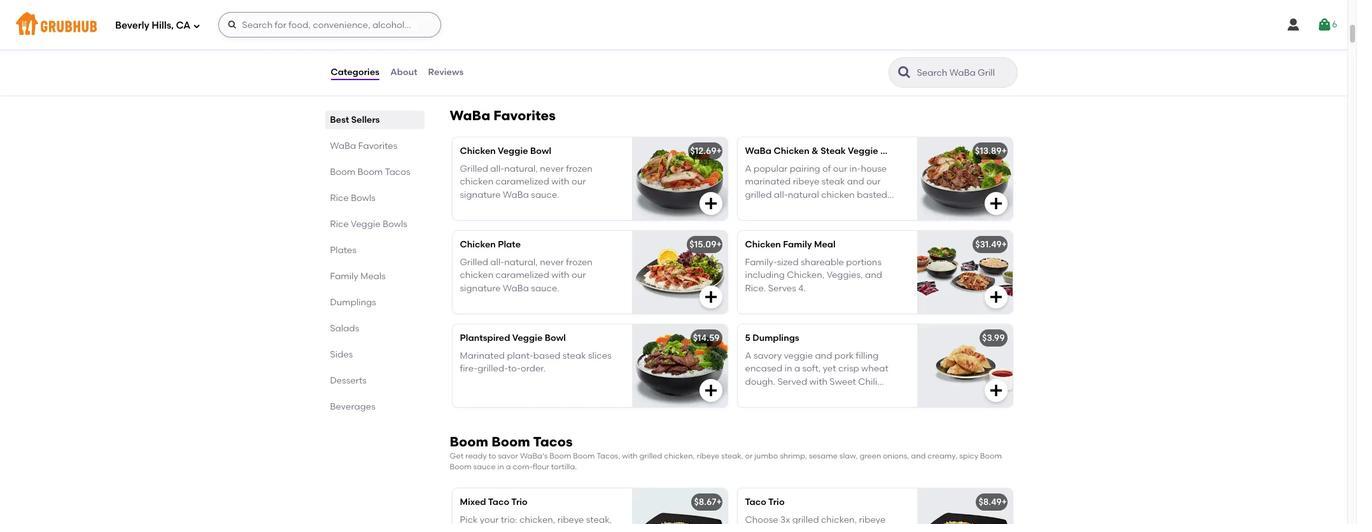 Task type: vqa. For each thing, say whether or not it's contained in the screenshot.
Chickenless/Vegetarian image
no



Task type: locate. For each thing, give the bounding box(es) containing it.
0 horizontal spatial grilled
[[640, 452, 663, 461]]

a inside a savory veggie and pork filling encased in a soft, yet crisp wheat dough. served with sweet chili dipping sauce.
[[795, 364, 801, 375]]

1 horizontal spatial grilled
[[745, 190, 772, 200]]

0 vertical spatial natural,
[[503, 29, 537, 40]]

1 vertical spatial waba favorites
[[330, 141, 398, 152]]

2 vertical spatial natural,
[[504, 257, 538, 268]]

reviews button
[[428, 50, 464, 96]]

sides tab
[[330, 348, 419, 362]]

veggie
[[784, 351, 813, 362]]

chicken down chicken plate
[[460, 270, 494, 281]]

svg image for chicken veggie bowl image
[[703, 196, 719, 211]]

a
[[745, 164, 752, 175], [745, 351, 752, 362]]

1 vertical spatial bowls
[[383, 219, 407, 230]]

1 horizontal spatial in
[[785, 364, 793, 375]]

0 vertical spatial bowls
[[351, 193, 376, 204]]

grilled all-natural, never frozen chicken caramelized with our signature waba sauce.
[[459, 29, 591, 65], [460, 164, 593, 200], [460, 257, 593, 294]]

1 vertical spatial rice
[[330, 219, 349, 230]]

taco right mixed
[[488, 497, 510, 508]]

1 vertical spatial favorites
[[358, 141, 398, 152]]

bowls up "rice veggie bowls"
[[351, 193, 376, 204]]

1 vertical spatial natural,
[[504, 164, 538, 175]]

a inside a savory veggie and pork filling encased in a soft, yet crisp wheat dough. served with sweet chili dipping sauce.
[[745, 351, 752, 362]]

svg image for chicken plate image
[[703, 290, 719, 305]]

1 horizontal spatial svg image
[[1317, 17, 1333, 32]]

1 vertical spatial never
[[540, 164, 564, 175]]

all- inside a popular pairing of our in-house marinated ribeye steak and our grilled all-natural chicken basted with our signature waba sauce.
[[774, 190, 788, 200]]

spicy
[[960, 452, 979, 461]]

0 vertical spatial family
[[783, 239, 812, 250]]

signature down "natural"
[[782, 203, 823, 213]]

1 vertical spatial caramelized
[[496, 177, 549, 187]]

1 vertical spatial grilled
[[460, 164, 488, 175]]

signature up the "reviews"
[[459, 55, 500, 65]]

0 horizontal spatial family
[[330, 271, 358, 282]]

family meals
[[330, 271, 386, 282]]

dumplings down family meals on the bottom
[[330, 297, 376, 308]]

search icon image
[[897, 65, 912, 80]]

natural, for veggie
[[504, 164, 538, 175]]

marinated
[[460, 351, 505, 362]]

chicken
[[460, 146, 496, 157], [774, 146, 810, 157], [460, 239, 496, 250], [745, 239, 781, 250]]

family down plates
[[330, 271, 358, 282]]

0 horizontal spatial dumplings
[[330, 297, 376, 308]]

1 horizontal spatial trio
[[769, 497, 785, 508]]

jumbo
[[755, 452, 778, 461]]

chicken up the "reviews"
[[459, 42, 492, 53]]

grilled all-natural, never frozen chicken caramelized with our signature waba sauce. button
[[451, 0, 729, 83]]

2 rice from the top
[[330, 219, 349, 230]]

grilled down chicken plate
[[460, 257, 488, 268]]

1 vertical spatial grilled all-natural, never frozen chicken caramelized with our signature waba sauce.
[[460, 164, 593, 200]]

boom boom tacos get ready to savor waba's boom boom tacos, with grilled chicken, ribeye steak, or jumbo shrimp, sesame slaw, green onions, and creamy, spicy boom boom sauce in a corn-flour tortilla.
[[450, 434, 1002, 472]]

and inside a popular pairing of our in-house marinated ribeye steak and our grilled all-natural chicken basted with our signature waba sauce.
[[847, 177, 865, 187]]

rice
[[330, 193, 349, 204], [330, 219, 349, 230]]

family up sized
[[783, 239, 812, 250]]

and
[[847, 177, 865, 187], [865, 270, 883, 281], [815, 351, 833, 362], [911, 452, 926, 461]]

2 vertical spatial grilled
[[460, 257, 488, 268]]

0 vertical spatial grilled
[[745, 190, 772, 200]]

ribeye down pairing
[[793, 177, 820, 187]]

grilled all-natural, never frozen chicken caramelized with our signature waba sauce. for plate
[[460, 257, 593, 294]]

signature down chicken plate
[[460, 283, 501, 294]]

rice for rice bowls
[[330, 193, 349, 204]]

order.
[[521, 364, 546, 375]]

0 vertical spatial dumplings
[[330, 297, 376, 308]]

tacos down waba favorites tab
[[385, 167, 410, 178]]

chicken,
[[787, 270, 825, 281]]

desserts tab
[[330, 374, 419, 388]]

svg image for the chicken bowl "image"
[[705, 58, 720, 74]]

all-
[[489, 29, 503, 40], [491, 164, 504, 175], [774, 190, 788, 200], [491, 257, 504, 268]]

dough.
[[745, 377, 776, 388]]

bowl
[[530, 146, 552, 157], [881, 146, 902, 157], [545, 333, 566, 344]]

1 horizontal spatial sauce.
[[853, 203, 883, 213]]

salads
[[330, 323, 359, 334]]

grilled for chicken plate
[[460, 257, 488, 268]]

0 vertical spatial a
[[795, 364, 801, 375]]

reviews
[[428, 67, 464, 78]]

0 horizontal spatial waba favorites
[[330, 141, 398, 152]]

sauce. down served at right
[[781, 390, 811, 401]]

green
[[860, 452, 881, 461]]

waba favorites inside tab
[[330, 141, 398, 152]]

2 a from the top
[[745, 351, 752, 362]]

waba favorites tab
[[330, 139, 419, 153]]

0 vertical spatial sauce.
[[530, 55, 558, 65]]

plate
[[498, 239, 521, 250]]

chicken for chicken veggie bowl
[[460, 146, 496, 157]]

1 horizontal spatial a
[[795, 364, 801, 375]]

ribeye
[[793, 177, 820, 187], [697, 452, 720, 461]]

frozen for chicken plate
[[566, 257, 593, 268]]

1 vertical spatial frozen
[[566, 164, 593, 175]]

grilled
[[459, 29, 487, 40], [460, 164, 488, 175], [460, 257, 488, 268]]

natural, inside button
[[503, 29, 537, 40]]

mixed taco trio image
[[632, 489, 728, 525]]

frozen inside button
[[565, 29, 591, 40]]

1 vertical spatial steak
[[563, 351, 586, 362]]

a down the savor
[[506, 463, 511, 472]]

veggies,
[[827, 270, 863, 281]]

0 vertical spatial grilled all-natural, never frozen chicken caramelized with our signature waba sauce.
[[459, 29, 591, 65]]

slices
[[588, 351, 612, 362]]

steak left slices
[[563, 351, 586, 362]]

signature
[[459, 55, 500, 65], [460, 190, 501, 200], [782, 203, 823, 213], [460, 283, 501, 294]]

waba's
[[520, 452, 548, 461]]

pairing
[[790, 164, 821, 175]]

waba chicken & steak veggie bowl image
[[917, 137, 1013, 220]]

our inside grilled all-natural, never frozen chicken caramelized with our signature waba sauce. button
[[571, 42, 585, 53]]

grilled-
[[478, 364, 508, 375]]

svg image for 'waba chicken & steak veggie bowl' 'image'
[[989, 196, 1004, 211]]

0 vertical spatial rice
[[330, 193, 349, 204]]

grilled inside boom boom tacos get ready to savor waba's boom boom tacos, with grilled chicken, ribeye steak, or jumbo shrimp, sesame slaw, green onions, and creamy, spicy boom boom sauce in a corn-flour tortilla.
[[640, 452, 663, 461]]

waba favorites
[[450, 108, 556, 123], [330, 141, 398, 152]]

1 rice from the top
[[330, 193, 349, 204]]

natural,
[[503, 29, 537, 40], [504, 164, 538, 175], [504, 257, 538, 268]]

rice up plates
[[330, 219, 349, 230]]

steak down of
[[822, 177, 845, 187]]

served
[[778, 377, 808, 388]]

1 vertical spatial sauce.
[[531, 190, 560, 200]]

1 horizontal spatial taco
[[745, 497, 767, 508]]

boom boom tacos tab
[[330, 166, 419, 179]]

tacos up waba's on the bottom left of page
[[533, 434, 573, 450]]

sauce. down basted
[[853, 203, 883, 213]]

get
[[450, 452, 464, 461]]

plantspired veggie bowl
[[460, 333, 566, 344]]

salads tab
[[330, 322, 419, 336]]

slaw,
[[840, 452, 858, 461]]

waba favorites up chicken veggie bowl at the top left of page
[[450, 108, 556, 123]]

meals
[[361, 271, 386, 282]]

grilled up the "reviews"
[[459, 29, 487, 40]]

sweet
[[830, 377, 856, 388]]

+
[[717, 146, 722, 157], [1002, 146, 1007, 157], [717, 239, 722, 250], [1002, 239, 1007, 250], [717, 497, 722, 508], [1002, 497, 1007, 508]]

with inside a popular pairing of our in-house marinated ribeye steak and our grilled all-natural chicken basted with our signature waba sauce.
[[745, 203, 763, 213]]

grilled down chicken veggie bowl at the top left of page
[[460, 164, 488, 175]]

0 horizontal spatial in
[[498, 463, 504, 472]]

0 vertical spatial tacos
[[385, 167, 410, 178]]

natural, for plate
[[504, 257, 538, 268]]

1 vertical spatial a
[[506, 463, 511, 472]]

sesame
[[809, 452, 838, 461]]

trio down corn-
[[512, 497, 528, 508]]

signature inside button
[[459, 55, 500, 65]]

bowls up plates tab
[[383, 219, 407, 230]]

steak
[[822, 177, 845, 187], [563, 351, 586, 362]]

1 a from the top
[[745, 164, 752, 175]]

2 vertical spatial grilled all-natural, never frozen chicken caramelized with our signature waba sauce.
[[460, 257, 593, 294]]

in down the savor
[[498, 463, 504, 472]]

shrimp,
[[780, 452, 807, 461]]

chicken inside a popular pairing of our in-house marinated ribeye steak and our grilled all-natural chicken basted with our signature waba sauce.
[[822, 190, 855, 200]]

$15.09 +
[[690, 239, 722, 250]]

1 horizontal spatial dumplings
[[753, 333, 800, 344]]

trio down jumbo
[[769, 497, 785, 508]]

dumplings inside 'tab'
[[330, 297, 376, 308]]

main navigation navigation
[[0, 0, 1348, 50]]

2 vertical spatial sauce.
[[531, 283, 560, 294]]

2 vertical spatial frozen
[[566, 257, 593, 268]]

sauce. inside a popular pairing of our in-house marinated ribeye steak and our grilled all-natural chicken basted with our signature waba sauce.
[[853, 203, 883, 213]]

1 vertical spatial ribeye
[[697, 452, 720, 461]]

svg image for plantspired veggie bowl image
[[703, 383, 719, 399]]

sauce
[[473, 463, 496, 472]]

chicken veggie bowl
[[460, 146, 552, 157]]

svg image
[[1317, 17, 1333, 32], [989, 383, 1004, 399]]

0 vertical spatial svg image
[[1317, 17, 1333, 32]]

a for a popular pairing of our in-house marinated ribeye steak and our grilled all-natural chicken basted with our signature waba sauce.
[[745, 164, 752, 175]]

1 horizontal spatial steak
[[822, 177, 845, 187]]

waba favorites down sellers
[[330, 141, 398, 152]]

$12.69
[[691, 146, 717, 157]]

0 horizontal spatial taco
[[488, 497, 510, 508]]

0 vertical spatial never
[[539, 29, 563, 40]]

best sellers tab
[[330, 113, 419, 127]]

1 vertical spatial tacos
[[533, 434, 573, 450]]

2 taco from the left
[[745, 497, 767, 508]]

in inside boom boom tacos get ready to savor waba's boom boom tacos, with grilled chicken, ribeye steak, or jumbo shrimp, sesame slaw, green onions, and creamy, spicy boom boom sauce in a corn-flour tortilla.
[[498, 463, 504, 472]]

0 vertical spatial sauce.
[[853, 203, 883, 213]]

sauce. inside grilled all-natural, never frozen chicken caramelized with our signature waba sauce. button
[[530, 55, 558, 65]]

1 vertical spatial in
[[498, 463, 504, 472]]

rice veggie bowls tab
[[330, 218, 419, 231]]

0 horizontal spatial bowls
[[351, 193, 376, 204]]

1 horizontal spatial tacos
[[533, 434, 573, 450]]

0 vertical spatial caramelized
[[494, 42, 548, 53]]

0 horizontal spatial trio
[[512, 497, 528, 508]]

1 vertical spatial svg image
[[989, 383, 1004, 399]]

0 vertical spatial ribeye
[[793, 177, 820, 187]]

a left the popular
[[745, 164, 752, 175]]

and down portions
[[865, 270, 883, 281]]

veggie for rice veggie bowls
[[351, 219, 381, 230]]

savory
[[754, 351, 782, 362]]

waba inside a popular pairing of our in-house marinated ribeye steak and our grilled all-natural chicken basted with our signature waba sauce.
[[825, 203, 851, 213]]

rice.
[[745, 283, 766, 294]]

grilled down marinated
[[745, 190, 772, 200]]

a for a savory veggie and pork filling encased in a soft, yet crisp wheat dough. served with sweet chili dipping sauce.
[[745, 351, 752, 362]]

grilled left chicken,
[[640, 452, 663, 461]]

0 horizontal spatial sauce.
[[781, 390, 811, 401]]

desserts
[[330, 376, 367, 387]]

ribeye inside a popular pairing of our in-house marinated ribeye steak and our grilled all-natural chicken basted with our signature waba sauce.
[[793, 177, 820, 187]]

natural
[[788, 190, 819, 200]]

0 horizontal spatial a
[[506, 463, 511, 472]]

sauce. for chicken veggie bowl
[[531, 190, 560, 200]]

or
[[745, 452, 753, 461]]

rice bowls
[[330, 193, 376, 204]]

a down 5
[[745, 351, 752, 362]]

0 vertical spatial waba favorites
[[450, 108, 556, 123]]

and inside family-sized shareable portions including chicken, veggies, and rice. serves 4.
[[865, 270, 883, 281]]

based
[[534, 351, 561, 362]]

1 horizontal spatial ribeye
[[793, 177, 820, 187]]

onions,
[[883, 452, 910, 461]]

1 horizontal spatial bowls
[[383, 219, 407, 230]]

tacos inside tab
[[385, 167, 410, 178]]

tacos inside boom boom tacos get ready to savor waba's boom boom tacos, with grilled chicken, ribeye steak, or jumbo shrimp, sesame slaw, green onions, and creamy, spicy boom boom sauce in a corn-flour tortilla.
[[533, 434, 573, 450]]

ready
[[466, 452, 487, 461]]

in up served at right
[[785, 364, 793, 375]]

0 horizontal spatial tacos
[[385, 167, 410, 178]]

1 vertical spatial dumplings
[[753, 333, 800, 344]]

favorites up chicken veggie bowl at the top left of page
[[494, 108, 556, 123]]

2 vertical spatial caramelized
[[496, 270, 549, 281]]

0 horizontal spatial ribeye
[[697, 452, 720, 461]]

5 dumplings image
[[917, 325, 1013, 407]]

$13.89
[[975, 146, 1002, 157]]

portions
[[847, 257, 882, 268]]

filling
[[856, 351, 879, 362]]

Search WaBa Grill search field
[[916, 67, 1013, 79]]

1 horizontal spatial family
[[783, 239, 812, 250]]

0 vertical spatial in
[[785, 364, 793, 375]]

chicken down of
[[822, 190, 855, 200]]

0 vertical spatial steak
[[822, 177, 845, 187]]

favorites inside tab
[[358, 141, 398, 152]]

caramelized for veggie
[[496, 177, 549, 187]]

veggie inside tab
[[351, 219, 381, 230]]

a inside a popular pairing of our in-house marinated ribeye steak and our grilled all-natural chicken basted with our signature waba sauce.
[[745, 164, 752, 175]]

2 vertical spatial never
[[540, 257, 564, 268]]

1 vertical spatial sauce.
[[781, 390, 811, 401]]

grilled for chicken veggie bowl
[[460, 164, 488, 175]]

with
[[550, 42, 568, 53], [552, 177, 570, 187], [745, 203, 763, 213], [552, 270, 570, 281], [810, 377, 828, 388], [622, 452, 638, 461]]

a down veggie
[[795, 364, 801, 375]]

0 vertical spatial frozen
[[565, 29, 591, 40]]

ribeye left steak,
[[697, 452, 720, 461]]

+ for $15.09
[[717, 239, 722, 250]]

veggie for chicken veggie bowl
[[498, 146, 528, 157]]

rice bowls tab
[[330, 192, 419, 205]]

1 vertical spatial grilled
[[640, 452, 663, 461]]

waba inside button
[[502, 55, 528, 65]]

grilled inside a popular pairing of our in-house marinated ribeye steak and our grilled all-natural chicken basted with our signature waba sauce.
[[745, 190, 772, 200]]

favorites up boom boom tacos tab
[[358, 141, 398, 152]]

0 vertical spatial grilled
[[459, 29, 487, 40]]

svg image
[[1286, 17, 1301, 32], [228, 20, 238, 30], [193, 22, 201, 30], [705, 58, 720, 74], [703, 196, 719, 211], [989, 196, 1004, 211], [703, 290, 719, 305], [989, 290, 1004, 305], [703, 383, 719, 399]]

fire-
[[460, 364, 478, 375]]

0 vertical spatial favorites
[[494, 108, 556, 123]]

and right onions,
[[911, 452, 926, 461]]

and up yet
[[815, 351, 833, 362]]

with inside a savory veggie and pork filling encased in a soft, yet crisp wheat dough. served with sweet chili dipping sauce.
[[810, 377, 828, 388]]

plantspired
[[460, 333, 510, 344]]

0 vertical spatial a
[[745, 164, 752, 175]]

mixed taco trio
[[460, 497, 528, 508]]

never inside button
[[539, 29, 563, 40]]

steak inside a popular pairing of our in-house marinated ribeye steak and our grilled all-natural chicken basted with our signature waba sauce.
[[822, 177, 845, 187]]

0 horizontal spatial favorites
[[358, 141, 398, 152]]

taco down or
[[745, 497, 767, 508]]

tacos for boom boom tacos
[[385, 167, 410, 178]]

rice for rice veggie bowls
[[330, 219, 349, 230]]

a popular pairing of our in-house marinated ribeye steak and our grilled all-natural chicken basted with our signature waba sauce.
[[745, 164, 888, 213]]

1 vertical spatial family
[[330, 271, 358, 282]]

marinated
[[745, 177, 791, 187]]

veggie
[[498, 146, 528, 157], [848, 146, 879, 157], [351, 219, 381, 230], [512, 333, 543, 344]]

and down in-
[[847, 177, 865, 187]]

$15.09
[[690, 239, 717, 250]]

0 horizontal spatial svg image
[[989, 383, 1004, 399]]

rice up "rice veggie bowls"
[[330, 193, 349, 204]]

1 vertical spatial a
[[745, 351, 752, 362]]

pork
[[835, 351, 854, 362]]

to-
[[508, 364, 521, 375]]

sellers
[[351, 115, 380, 125]]

1 taco from the left
[[488, 497, 510, 508]]

never
[[539, 29, 563, 40], [540, 164, 564, 175], [540, 257, 564, 268]]

dumplings up the savory at right
[[753, 333, 800, 344]]

popular
[[754, 164, 788, 175]]

0 horizontal spatial steak
[[563, 351, 586, 362]]



Task type: describe. For each thing, give the bounding box(es) containing it.
yet
[[823, 364, 836, 375]]

beverages tab
[[330, 401, 419, 414]]

frozen for chicken veggie bowl
[[566, 164, 593, 175]]

bowl for a popular pairing of our in-house marinated ribeye steak and our grilled all-natural chicken basted with our signature waba sauce.
[[530, 146, 552, 157]]

sides
[[330, 350, 353, 360]]

+ for $31.49
[[1002, 239, 1007, 250]]

tacos for boom boom tacos get ready to savor waba's boom boom tacos, with grilled chicken, ribeye steak, or jumbo shrimp, sesame slaw, green onions, and creamy, spicy boom boom sauce in a corn-flour tortilla.
[[533, 434, 573, 450]]

grilled all-natural, never frozen chicken caramelized with our signature waba sauce. for veggie
[[460, 164, 593, 200]]

a inside boom boom tacos get ready to savor waba's boom boom tacos, with grilled chicken, ribeye steak, or jumbo shrimp, sesame slaw, green onions, and creamy, spicy boom boom sauce in a corn-flour tortilla.
[[506, 463, 511, 472]]

plates tab
[[330, 244, 419, 257]]

categories button
[[330, 50, 380, 96]]

grilled for tacos
[[640, 452, 663, 461]]

corn-
[[513, 463, 533, 472]]

4.
[[799, 283, 806, 294]]

crisp
[[839, 364, 859, 375]]

plant-
[[507, 351, 534, 362]]

$12.69 +
[[691, 146, 722, 157]]

sauce. inside a savory veggie and pork filling encased in a soft, yet crisp wheat dough. served with sweet chili dipping sauce.
[[781, 390, 811, 401]]

chicken inside button
[[459, 42, 492, 53]]

chicken for chicken plate
[[460, 239, 496, 250]]

$8.49
[[979, 497, 1002, 508]]

with inside boom boom tacos get ready to savor waba's boom boom tacos, with grilled chicken, ribeye steak, or jumbo shrimp, sesame slaw, green onions, and creamy, spicy boom boom sauce in a corn-flour tortilla.
[[622, 452, 638, 461]]

about button
[[390, 50, 418, 96]]

chicken family meal
[[745, 239, 836, 250]]

mixed
[[460, 497, 486, 508]]

ribeye inside boom boom tacos get ready to savor waba's boom boom tacos, with grilled chicken, ribeye steak, or jumbo shrimp, sesame slaw, green onions, and creamy, spicy boom boom sauce in a corn-flour tortilla.
[[697, 452, 720, 461]]

and inside a savory veggie and pork filling encased in a soft, yet crisp wheat dough. served with sweet chili dipping sauce.
[[815, 351, 833, 362]]

+ for $12.69
[[717, 146, 722, 157]]

taco trio image
[[917, 489, 1013, 525]]

2 trio from the left
[[769, 497, 785, 508]]

bowl for a savory veggie and pork filling encased in a soft, yet crisp wheat dough. served with sweet chili dipping sauce.
[[545, 333, 566, 344]]

waba chicken & steak veggie bowl
[[745, 146, 902, 157]]

1 horizontal spatial waba favorites
[[450, 108, 556, 123]]

savor
[[498, 452, 518, 461]]

svg image inside 6 button
[[1317, 17, 1333, 32]]

+ for $8.49
[[1002, 497, 1007, 508]]

svg image for chicken family meal "image"
[[989, 290, 1004, 305]]

tortilla.
[[551, 463, 577, 472]]

family meals tab
[[330, 270, 419, 283]]

soft,
[[803, 364, 821, 375]]

hills,
[[152, 20, 174, 31]]

veggie for plantspired veggie bowl
[[512, 333, 543, 344]]

+ for $13.89
[[1002, 146, 1007, 157]]

$8.67 +
[[694, 497, 722, 508]]

$14.59
[[693, 333, 720, 344]]

taco trio
[[745, 497, 785, 508]]

best sellers
[[330, 115, 380, 125]]

never for chicken plate
[[540, 257, 564, 268]]

steak
[[821, 146, 846, 157]]

chicken family meal image
[[917, 231, 1013, 314]]

wheat
[[862, 364, 889, 375]]

chicken down chicken veggie bowl at the top left of page
[[460, 177, 494, 187]]

including
[[745, 270, 785, 281]]

and inside boom boom tacos get ready to savor waba's boom boom tacos, with grilled chicken, ribeye steak, or jumbo shrimp, sesame slaw, green onions, and creamy, spicy boom boom sauce in a corn-flour tortilla.
[[911, 452, 926, 461]]

marinated plant-based steak slices fire-grilled-to-order.
[[460, 351, 612, 375]]

ca
[[176, 20, 191, 31]]

chicken bowl image
[[633, 0, 729, 83]]

about
[[390, 67, 417, 78]]

6
[[1333, 19, 1338, 30]]

beverly
[[115, 20, 149, 31]]

+ for $8.67
[[717, 497, 722, 508]]

meal
[[814, 239, 836, 250]]

a savory veggie and pork filling encased in a soft, yet crisp wheat dough. served with sweet chili dipping sauce.
[[745, 351, 889, 401]]

chicken for chicken family meal
[[745, 239, 781, 250]]

waba inside tab
[[330, 141, 356, 152]]

signature inside a popular pairing of our in-house marinated ribeye steak and our grilled all-natural chicken basted with our signature waba sauce.
[[782, 203, 823, 213]]

$31.49
[[976, 239, 1002, 250]]

Search for food, convenience, alcohol... search field
[[219, 12, 441, 38]]

to
[[489, 452, 496, 461]]

beverly hills, ca
[[115, 20, 191, 31]]

$3.99
[[983, 333, 1005, 344]]

chicken,
[[664, 452, 695, 461]]

grilled inside button
[[459, 29, 487, 40]]

grilled all-natural, never frozen chicken caramelized with our signature waba sauce. inside button
[[459, 29, 591, 65]]

with inside button
[[550, 42, 568, 53]]

1 horizontal spatial favorites
[[494, 108, 556, 123]]

best
[[330, 115, 349, 125]]

never for chicken veggie bowl
[[540, 164, 564, 175]]

signature down chicken veggie bowl at the top left of page
[[460, 190, 501, 200]]

beverages
[[330, 402, 376, 413]]

family inside "family meals" "tab"
[[330, 271, 358, 282]]

all- inside button
[[489, 29, 503, 40]]

chicken veggie bowl image
[[632, 137, 728, 220]]

flour
[[533, 463, 550, 472]]

$8.49 +
[[979, 497, 1007, 508]]

in-
[[850, 164, 861, 175]]

grilled for pairing
[[745, 190, 772, 200]]

$31.49 +
[[976, 239, 1007, 250]]

steak,
[[722, 452, 744, 461]]

chili
[[859, 377, 878, 388]]

of
[[823, 164, 831, 175]]

family-sized shareable portions including chicken, veggies, and rice. serves 4.
[[745, 257, 883, 294]]

house
[[861, 164, 887, 175]]

tacos,
[[597, 452, 620, 461]]

categories
[[331, 67, 380, 78]]

dipping
[[745, 390, 779, 401]]

encased
[[745, 364, 783, 375]]

6 button
[[1317, 13, 1338, 36]]

$8.67
[[694, 497, 717, 508]]

chicken plate
[[460, 239, 521, 250]]

1 trio from the left
[[512, 497, 528, 508]]

5 dumplings
[[745, 333, 800, 344]]

basted
[[857, 190, 888, 200]]

rice veggie bowls
[[330, 219, 407, 230]]

sauce. for chicken plate
[[531, 283, 560, 294]]

creamy,
[[928, 452, 958, 461]]

caramelized inside button
[[494, 42, 548, 53]]

dumplings tab
[[330, 296, 419, 309]]

plantspired veggie bowl image
[[632, 325, 728, 407]]

5
[[745, 333, 751, 344]]

steak inside marinated plant-based steak slices fire-grilled-to-order.
[[563, 351, 586, 362]]

plates
[[330, 245, 357, 256]]

in inside a savory veggie and pork filling encased in a soft, yet crisp wheat dough. served with sweet chili dipping sauce.
[[785, 364, 793, 375]]

$13.89 +
[[975, 146, 1007, 157]]

serves
[[768, 283, 797, 294]]

chicken plate image
[[632, 231, 728, 314]]

caramelized for plate
[[496, 270, 549, 281]]

family-
[[745, 257, 777, 268]]



